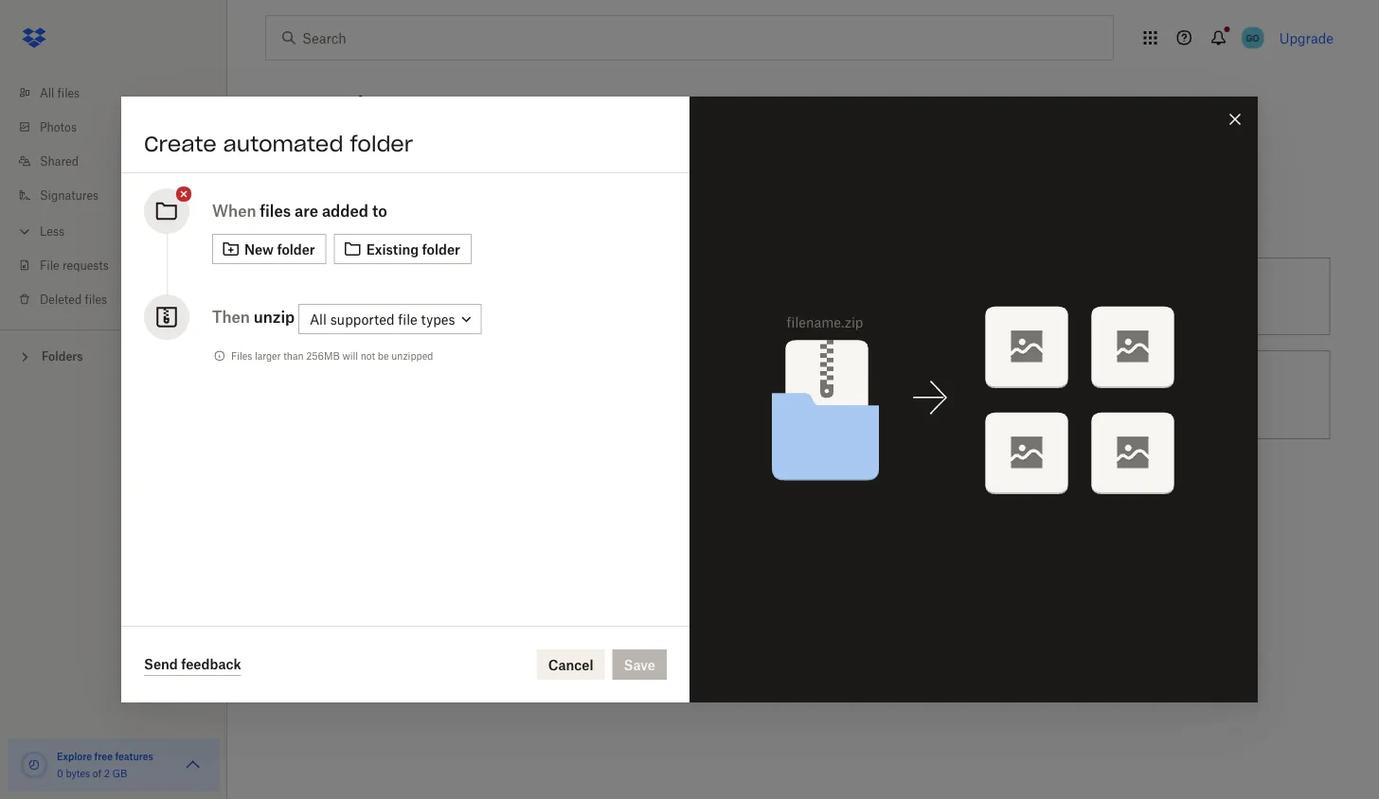 Task type: describe. For each thing, give the bounding box(es) containing it.
256mb
[[306, 350, 340, 362]]

create
[[144, 131, 217, 157]]

files for convert files to pdfs
[[1115, 288, 1141, 304]]

existing folder
[[366, 241, 460, 257]]

folder for new folder
[[277, 241, 315, 257]]

choose a category to sort files by
[[342, 288, 550, 304]]

added
[[322, 202, 368, 220]]

to inside dialog
[[372, 202, 387, 220]]

send feedback button
[[144, 654, 241, 676]]

unzip
[[1062, 387, 1099, 403]]

signatures link
[[15, 178, 227, 212]]

deleted files
[[40, 292, 107, 306]]

file for supported
[[398, 311, 417, 327]]

list containing all files
[[0, 64, 227, 330]]

all supported file types button
[[298, 304, 482, 334]]

then
[[212, 308, 250, 326]]

create automated folder dialog
[[121, 97, 1258, 703]]

pdfs
[[1161, 288, 1195, 304]]

new folder
[[244, 241, 315, 257]]

not
[[361, 350, 375, 362]]

larger
[[255, 350, 281, 362]]

new
[[244, 241, 274, 257]]

signatures
[[40, 188, 99, 202]]

requests
[[62, 258, 109, 272]]

file requests link
[[15, 248, 227, 282]]

create automated folder
[[144, 131, 413, 157]]

will
[[342, 350, 358, 362]]

videos
[[899, 376, 939, 393]]

unzip files
[[1062, 387, 1129, 403]]

feedback
[[181, 656, 241, 672]]

automation
[[326, 213, 417, 232]]

automations
[[265, 91, 403, 118]]

less
[[40, 224, 64, 238]]

add an automation main content
[[258, 136, 1379, 799]]

2
[[104, 768, 110, 779]]

file for a
[[764, 376, 783, 393]]

files left by
[[506, 288, 532, 304]]

unzip files button
[[978, 343, 1338, 447]]

files are added to
[[260, 202, 387, 220]]

of
[[93, 768, 101, 779]]

shared link
[[15, 144, 227, 178]]

gb
[[112, 768, 127, 779]]

unzipped
[[391, 350, 433, 362]]

convert files to pdfs button
[[978, 250, 1338, 343]]

file
[[40, 258, 59, 272]]

explore
[[57, 751, 92, 762]]

unzip
[[254, 308, 295, 326]]

are
[[295, 202, 318, 220]]

convert
[[848, 376, 895, 393]]

shared
[[40, 154, 79, 168]]

be
[[378, 350, 389, 362]]

dropbox image
[[15, 19, 53, 57]]

existing folder button
[[334, 234, 471, 264]]

upgrade
[[1279, 30, 1334, 46]]

sort
[[478, 288, 502, 304]]



Task type: vqa. For each thing, say whether or not it's contained in the screenshot.
ON
no



Task type: locate. For each thing, give the bounding box(es) containing it.
a left format
[[753, 376, 760, 393]]

all files
[[40, 86, 80, 100]]

photos
[[40, 120, 77, 134]]

choose inside choose a file format to convert videos to
[[702, 376, 749, 393]]

convert
[[1062, 288, 1112, 304]]

1 horizontal spatial a
[[753, 376, 760, 393]]

1 horizontal spatial all
[[310, 311, 327, 327]]

1 horizontal spatial folder
[[350, 131, 413, 157]]

0 horizontal spatial all
[[40, 86, 54, 100]]

types
[[421, 311, 455, 327]]

choose a file format to convert videos to
[[702, 376, 939, 413]]

upgrade link
[[1279, 30, 1334, 46]]

files for deleted files
[[85, 292, 107, 306]]

files inside button
[[1102, 387, 1129, 403]]

1 vertical spatial choose
[[702, 376, 749, 393]]

files
[[57, 86, 80, 100], [260, 202, 291, 220], [506, 288, 532, 304], [1115, 288, 1141, 304], [85, 292, 107, 306], [1102, 387, 1129, 403]]

bytes
[[66, 768, 90, 779]]

by
[[535, 288, 550, 304]]

file left format
[[764, 376, 783, 393]]

0 vertical spatial choose
[[342, 288, 389, 304]]

1 horizontal spatial choose
[[702, 376, 749, 393]]

choose a category to sort files by button
[[258, 250, 618, 343]]

1 vertical spatial a
[[753, 376, 760, 393]]

list
[[0, 64, 227, 330]]

folders
[[42, 349, 83, 364]]

choose a file format to convert videos to button
[[618, 343, 978, 447]]

choose
[[342, 288, 389, 304], [702, 376, 749, 393]]

than
[[283, 350, 304, 362]]

quota usage element
[[19, 750, 49, 780]]

a for file
[[753, 376, 760, 393]]

all for all files
[[40, 86, 54, 100]]

folders button
[[0, 342, 227, 370]]

add
[[265, 213, 296, 232]]

folder inside new folder button
[[277, 241, 315, 257]]

files larger than 256mb will not be unzipped
[[231, 350, 433, 362]]

new folder button
[[212, 234, 326, 264]]

cancel button
[[537, 650, 605, 680]]

all inside "list"
[[40, 86, 54, 100]]

choose left format
[[702, 376, 749, 393]]

files left 'are'
[[260, 202, 291, 220]]

file inside popup button
[[398, 311, 417, 327]]

an
[[301, 213, 321, 232]]

format
[[787, 376, 829, 393]]

a up all supported file types
[[393, 288, 400, 304]]

0 horizontal spatial a
[[393, 288, 400, 304]]

explore free features 0 bytes of 2 gb
[[57, 751, 153, 779]]

folder down click to watch a demo video image
[[350, 131, 413, 157]]

2 horizontal spatial folder
[[422, 241, 460, 257]]

add an automation
[[265, 213, 417, 232]]

photos link
[[15, 110, 227, 144]]

less image
[[15, 222, 34, 241]]

file left types at the top left of the page
[[398, 311, 417, 327]]

choose for choose a category to sort files by
[[342, 288, 389, 304]]

file requests
[[40, 258, 109, 272]]

0 vertical spatial file
[[398, 311, 417, 327]]

all files link
[[15, 76, 227, 110]]

all up photos
[[40, 86, 54, 100]]

files right deleted
[[85, 292, 107, 306]]

1 vertical spatial all
[[310, 311, 327, 327]]

deleted files link
[[15, 282, 227, 316]]

cancel
[[548, 657, 593, 673]]

files inside "link"
[[85, 292, 107, 306]]

to
[[372, 202, 387, 220], [462, 288, 474, 304], [1145, 288, 1158, 304], [832, 376, 845, 393], [702, 397, 714, 413]]

file inside choose a file format to convert videos to
[[764, 376, 783, 393]]

files
[[231, 350, 252, 362]]

files for unzip files
[[1102, 387, 1129, 403]]

category
[[404, 288, 458, 304]]

choose up supported
[[342, 288, 389, 304]]

folder for existing folder
[[422, 241, 460, 257]]

folder
[[350, 131, 413, 157], [277, 241, 315, 257], [422, 241, 460, 257]]

choose for choose a file format to convert videos to
[[702, 376, 749, 393]]

all for all supported file types
[[310, 311, 327, 327]]

existing
[[366, 241, 419, 257]]

convert files to pdfs
[[1062, 288, 1195, 304]]

when
[[212, 202, 256, 220]]

all up 256mb
[[310, 311, 327, 327]]

0 horizontal spatial file
[[398, 311, 417, 327]]

a
[[393, 288, 400, 304], [753, 376, 760, 393]]

folder inside the existing folder button
[[422, 241, 460, 257]]

0 vertical spatial a
[[393, 288, 400, 304]]

0
[[57, 768, 63, 779]]

folder down an
[[277, 241, 315, 257]]

supported
[[330, 311, 395, 327]]

send feedback
[[144, 656, 241, 672]]

free
[[94, 751, 113, 762]]

files up photos
[[57, 86, 80, 100]]

a for category
[[393, 288, 400, 304]]

files right unzip
[[1102, 387, 1129, 403]]

all inside popup button
[[310, 311, 327, 327]]

automated
[[223, 131, 343, 157]]

choose inside choose a category to sort files by button
[[342, 288, 389, 304]]

deleted
[[40, 292, 82, 306]]

all
[[40, 86, 54, 100], [310, 311, 327, 327]]

files for all files
[[57, 86, 80, 100]]

filename.zip
[[787, 314, 863, 331]]

files right convert at top right
[[1115, 288, 1141, 304]]

files inside the create automated folder dialog
[[260, 202, 291, 220]]

all supported file types
[[310, 311, 455, 327]]

a inside choose a file format to convert videos to
[[753, 376, 760, 393]]

folder up choose a category to sort files by
[[422, 241, 460, 257]]

1 horizontal spatial file
[[764, 376, 783, 393]]

click to watch a demo video image
[[407, 95, 429, 117]]

send
[[144, 656, 178, 672]]

0 vertical spatial all
[[40, 86, 54, 100]]

0 horizontal spatial folder
[[277, 241, 315, 257]]

file
[[398, 311, 417, 327], [764, 376, 783, 393]]

1 vertical spatial file
[[764, 376, 783, 393]]

0 horizontal spatial choose
[[342, 288, 389, 304]]

features
[[115, 751, 153, 762]]



